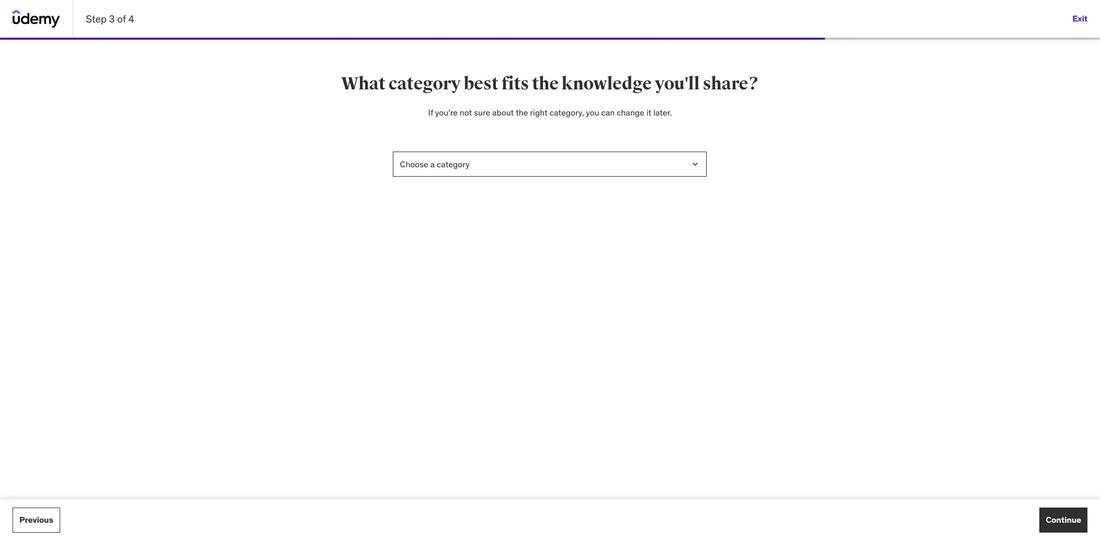 Task type: vqa. For each thing, say whether or not it's contained in the screenshot.
you're at left
yes



Task type: locate. For each thing, give the bounding box(es) containing it.
exit
[[1073, 13, 1088, 24]]

the up if you're not sure about the right category, you can change it later.
[[532, 73, 559, 95]]

1 horizontal spatial the
[[532, 73, 559, 95]]

0 horizontal spatial the
[[516, 107, 528, 118]]

you're
[[436, 107, 458, 118]]

previous
[[19, 515, 53, 526]]

previous button
[[13, 508, 60, 533]]

about
[[493, 107, 514, 118]]

fits
[[502, 73, 529, 95]]

not
[[460, 107, 472, 118]]

if you're not sure about the right category, you can change it later.
[[429, 107, 672, 118]]

the left right
[[516, 107, 528, 118]]

the
[[532, 73, 559, 95], [516, 107, 528, 118]]

exit button
[[1073, 6, 1088, 31]]

best
[[464, 73, 499, 95]]

continue button
[[1040, 508, 1088, 533]]

continue
[[1047, 515, 1082, 526]]

you
[[587, 107, 600, 118]]

4
[[128, 12, 134, 25]]



Task type: describe. For each thing, give the bounding box(es) containing it.
what
[[341, 73, 386, 95]]

it
[[647, 107, 652, 118]]

what category best fits the knowledge you'll share?
[[341, 73, 760, 95]]

0 vertical spatial the
[[532, 73, 559, 95]]

share?
[[703, 73, 760, 95]]

you'll
[[655, 73, 700, 95]]

step
[[86, 12, 107, 25]]

if
[[429, 107, 433, 118]]

right
[[531, 107, 548, 118]]

category
[[389, 73, 461, 95]]

change
[[617, 107, 645, 118]]

category,
[[550, 107, 585, 118]]

can
[[602, 107, 615, 118]]

step 3 of 4 element
[[0, 38, 826, 40]]

sure
[[474, 107, 491, 118]]

1 vertical spatial the
[[516, 107, 528, 118]]

step 3 of 4
[[86, 12, 134, 25]]

later.
[[654, 107, 672, 118]]

knowledge
[[562, 73, 652, 95]]

of
[[117, 12, 126, 25]]

udemy image
[[13, 10, 60, 28]]

3
[[109, 12, 115, 25]]



